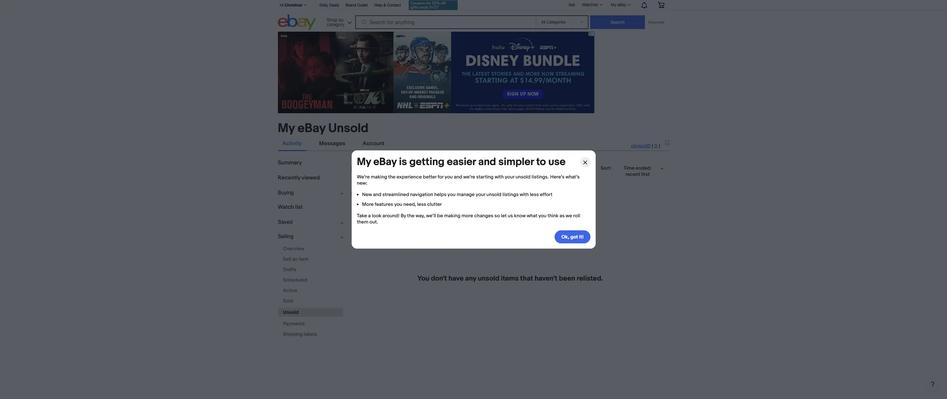 Task type: vqa. For each thing, say whether or not it's contained in the screenshot.
Gifts link
no



Task type: locate. For each thing, give the bounding box(es) containing it.
sell for sell an item
[[283, 256, 291, 262]]

account navigation
[[278, 0, 670, 11]]

my inside dialog
[[357, 156, 371, 168]]

0 vertical spatial ebay
[[618, 3, 626, 7]]

roll
[[573, 213, 580, 219]]

1 horizontal spatial (0)
[[424, 191, 430, 196]]

1 vertical spatial your
[[476, 192, 485, 198]]

None submit
[[590, 15, 645, 29]]

relisted (0)
[[449, 191, 472, 196]]

your right manage on the top of the page
[[476, 192, 485, 198]]

unsold down period:
[[516, 174, 531, 180]]

item
[[299, 256, 309, 262]]

1 vertical spatial ebay
[[298, 121, 326, 136]]

(0) for relisted (0)
[[467, 191, 472, 196]]

haven't
[[535, 274, 558, 283]]

and right new
[[373, 192, 381, 198]]

2 vertical spatial my
[[357, 156, 371, 168]]

you inside take a look around! by the way, we'll be making more changes so let us know what you think as we roll them out.
[[538, 213, 547, 219]]

1 vertical spatial the
[[407, 213, 414, 219]]

unsold up messages
[[328, 121, 369, 136]]

sell an item link
[[278, 256, 343, 263]]

payments link
[[278, 321, 343, 327]]

think
[[548, 213, 559, 219]]

help
[[374, 3, 383, 8]]

0 vertical spatial with
[[495, 174, 504, 180]]

unsold
[[328, 121, 369, 136], [351, 164, 385, 177], [283, 309, 299, 316]]

your down simpler
[[505, 174, 514, 180]]

0 vertical spatial unsold
[[516, 174, 531, 180]]

0 horizontal spatial (0)
[[366, 191, 371, 196]]

not relisted yet (0)
[[390, 191, 430, 196]]

sell left the an
[[283, 256, 291, 262]]

0 horizontal spatial the
[[388, 174, 395, 180]]

1 vertical spatial and
[[454, 174, 462, 180]]

with for less
[[520, 192, 529, 198]]

0 horizontal spatial with
[[495, 174, 504, 180]]

have
[[449, 274, 464, 283]]

what's
[[566, 174, 580, 180]]

ebay inside account navigation
[[618, 3, 626, 7]]

your shopping cart image
[[657, 2, 665, 8]]

0 horizontal spatial sell
[[283, 256, 291, 262]]

items
[[501, 274, 519, 283]]

0 vertical spatial making
[[371, 174, 387, 180]]

account link
[[358, 137, 389, 150]]

need,
[[403, 201, 416, 208]]

helps
[[434, 192, 446, 198]]

2 horizontal spatial (0)
[[467, 191, 472, 196]]

(0) inside button
[[366, 191, 371, 196]]

better
[[423, 174, 437, 180]]

summary link
[[278, 160, 302, 166]]

be
[[437, 213, 443, 219]]

drafts link
[[278, 266, 343, 273]]

1 vertical spatial making
[[444, 213, 460, 219]]

0
[[655, 143, 658, 149]]

sell inside account navigation
[[569, 2, 575, 7]]

less down navigation
[[417, 201, 426, 208]]

out.
[[369, 219, 378, 225]]

my up the activity
[[278, 121, 295, 136]]

2 vertical spatial and
[[373, 192, 381, 198]]

your
[[505, 174, 514, 180], [476, 192, 485, 198]]

recently
[[278, 175, 301, 181]]

we'll
[[426, 213, 436, 219]]

ebay
[[618, 3, 626, 7], [298, 121, 326, 136], [373, 156, 397, 168]]

ebay up the activity
[[298, 121, 326, 136]]

0 horizontal spatial less
[[417, 201, 426, 208]]

sell left watchlist
[[569, 2, 575, 7]]

advertisement region
[[278, 32, 594, 113]]

unsold left listings
[[486, 192, 501, 198]]

any
[[465, 274, 476, 283]]

you right what
[[538, 213, 547, 219]]

outlet
[[357, 3, 368, 8]]

ebay for my ebay is getting easier and simpler to use
[[373, 156, 397, 168]]

1 vertical spatial less
[[417, 201, 426, 208]]

my ebay
[[611, 3, 626, 7]]

2 vertical spatial ebay
[[373, 156, 397, 168]]

making inside take a look around! by the way, we'll be making more changes so let us know what you think as we roll them out.
[[444, 213, 460, 219]]

less
[[530, 192, 539, 198], [417, 201, 426, 208]]

with right starting
[[495, 174, 504, 180]]

ebay right watchlist link
[[618, 3, 626, 7]]

0 horizontal spatial my
[[278, 121, 295, 136]]

clutter
[[427, 201, 442, 208]]

3 (0) from the left
[[467, 191, 472, 196]]

experience
[[397, 174, 422, 180]]

not
[[390, 191, 398, 196]]

my ebay unsold
[[278, 121, 369, 136]]

account
[[363, 140, 385, 147]]

streamlined
[[382, 192, 409, 198]]

shipping labels link
[[278, 331, 343, 338]]

1 horizontal spatial the
[[407, 213, 414, 219]]

list
[[295, 204, 303, 211]]

my ebay is getting easier and simpler to use
[[357, 156, 566, 168]]

making right 'we're'
[[371, 174, 387, 180]]

help & contact
[[374, 3, 401, 8]]

0 vertical spatial and
[[478, 156, 496, 168]]

period:
[[522, 165, 538, 171]]

and up starting
[[478, 156, 496, 168]]

my up 'we're'
[[357, 156, 371, 168]]

and
[[478, 156, 496, 168], [454, 174, 462, 180], [373, 192, 381, 198]]

you right 'for'
[[445, 174, 453, 180]]

sell link
[[566, 2, 578, 7]]

daily deals link
[[320, 2, 339, 9]]

the up not
[[388, 174, 395, 180]]

watchlist link
[[579, 1, 606, 9]]

1 horizontal spatial sell
[[569, 2, 575, 7]]

it!
[[579, 234, 584, 240]]

1 horizontal spatial my
[[357, 156, 371, 168]]

0 vertical spatial less
[[530, 192, 539, 198]]

(0) for all (0)
[[366, 191, 371, 196]]

1 horizontal spatial with
[[520, 192, 529, 198]]

the
[[388, 174, 395, 180], [407, 213, 414, 219]]

shipping labels
[[283, 331, 317, 337]]

starting
[[476, 174, 494, 180]]

making right be on the left
[[444, 213, 460, 219]]

0 horizontal spatial ebay
[[298, 121, 326, 136]]

ebay inside dialog
[[373, 156, 397, 168]]

ok,
[[561, 234, 569, 240]]

1 vertical spatial with
[[520, 192, 529, 198]]

2 horizontal spatial and
[[478, 156, 496, 168]]

0 horizontal spatial making
[[371, 174, 387, 180]]

1 horizontal spatial less
[[530, 192, 539, 198]]

my inside account navigation
[[611, 3, 617, 7]]

watch list link
[[278, 204, 303, 211]]

unsold up 'new:' on the left
[[351, 164, 385, 177]]

as
[[560, 213, 565, 219]]

sell an item
[[283, 256, 309, 262]]

and left we're
[[454, 174, 462, 180]]

advanced
[[648, 20, 665, 24]]

0 vertical spatial the
[[388, 174, 395, 180]]

you
[[417, 274, 430, 283]]

1 vertical spatial my
[[278, 121, 295, 136]]

1 horizontal spatial and
[[454, 174, 462, 180]]

1 horizontal spatial ebay
[[373, 156, 397, 168]]

0 vertical spatial my
[[611, 3, 617, 7]]

1 horizontal spatial making
[[444, 213, 460, 219]]

the right by
[[407, 213, 414, 219]]

my for my ebay is getting easier and simpler to use
[[357, 156, 371, 168]]

2 horizontal spatial my
[[611, 3, 617, 7]]

deals
[[329, 3, 339, 8]]

way,
[[416, 213, 425, 219]]

0 vertical spatial your
[[505, 174, 514, 180]]

0 vertical spatial sell
[[569, 2, 575, 7]]

ebay left is
[[373, 156, 397, 168]]

look
[[372, 213, 381, 219]]

new
[[362, 192, 372, 198]]

1 vertical spatial unsold
[[486, 192, 501, 198]]

unsold down sold
[[283, 309, 299, 316]]

1 horizontal spatial your
[[505, 174, 514, 180]]

labels
[[304, 331, 317, 337]]

help, opens dialogs image
[[930, 381, 936, 388]]

get an extra 20% off image
[[409, 0, 458, 10]]

less left effort
[[530, 192, 539, 198]]

active link
[[278, 287, 343, 294]]

selling button
[[278, 233, 343, 240]]

been
[[559, 274, 575, 283]]

1 (0) from the left
[[366, 191, 371, 196]]

with right listings
[[520, 192, 529, 198]]

navigation
[[410, 192, 433, 198]]

ok, got it! button
[[555, 230, 591, 243]]

getting
[[409, 156, 445, 168]]

0 horizontal spatial your
[[476, 192, 485, 198]]

unsold right any on the bottom
[[478, 274, 500, 283]]

1 vertical spatial sell
[[283, 256, 291, 262]]

2 horizontal spatial ebay
[[618, 3, 626, 7]]

with for your
[[495, 174, 504, 180]]

unsold
[[516, 174, 531, 180], [486, 192, 501, 198], [478, 274, 500, 283]]

making
[[371, 174, 387, 180], [444, 213, 460, 219]]

my right watchlist link
[[611, 3, 617, 7]]

my
[[611, 3, 617, 7], [278, 121, 295, 136], [357, 156, 371, 168]]

banner
[[278, 0, 670, 32]]

got
[[570, 234, 578, 240]]



Task type: describe. For each thing, give the bounding box(es) containing it.
new and streamlined navigation helps you manage your unsold listings with less effort
[[362, 192, 553, 198]]

watch list
[[278, 204, 303, 211]]

my ebay link
[[608, 1, 634, 9]]

we
[[566, 213, 572, 219]]

for
[[438, 174, 444, 180]]

2 vertical spatial unsold
[[283, 309, 299, 316]]

we're making the experience better for you and we're starting with your unsold listings.
[[357, 174, 549, 180]]

relisted (0) button
[[441, 186, 480, 202]]

overview
[[283, 246, 304, 252]]

recently viewed
[[278, 175, 320, 181]]

around!
[[383, 213, 400, 219]]

by
[[401, 213, 406, 219]]

not relisted yet (0) button
[[382, 186, 438, 202]]

us
[[508, 213, 513, 219]]

advanced link
[[645, 16, 668, 29]]

take
[[357, 213, 367, 219]]

overview link
[[278, 245, 343, 252]]

changes
[[474, 213, 493, 219]]

0 horizontal spatial and
[[373, 192, 381, 198]]

daily
[[320, 3, 328, 8]]

know
[[514, 213, 526, 219]]

relisted
[[449, 191, 465, 196]]

the inside take a look around! by the way, we'll be making more changes so let us know what you think as we roll them out.
[[407, 213, 414, 219]]

all (0)
[[359, 191, 371, 196]]

0 vertical spatial unsold
[[328, 121, 369, 136]]

features
[[375, 201, 393, 208]]

selling
[[278, 234, 294, 239]]

sell for sell
[[569, 2, 575, 7]]

manage
[[457, 192, 475, 198]]

here's what's new:
[[357, 174, 580, 186]]

all (0) button
[[351, 186, 379, 202]]

my ebay is getting easier and simpler to use dialog
[[0, 0, 947, 399]]

summary
[[278, 160, 302, 166]]

2 (0) from the left
[[424, 191, 430, 196]]

daily deals
[[320, 3, 339, 8]]

activity link
[[278, 137, 306, 150]]

chriov30
[[631, 143, 651, 149]]

so
[[495, 213, 500, 219]]

unsold link
[[278, 308, 343, 317]]

my for my ebay
[[611, 3, 617, 7]]

an
[[292, 256, 298, 262]]

all
[[359, 191, 364, 196]]

them
[[357, 219, 368, 225]]

don't
[[431, 274, 447, 283]]

more features you need, less clutter
[[362, 201, 442, 208]]

sold
[[283, 298, 293, 304]]

listings
[[503, 192, 519, 198]]

&
[[384, 3, 386, 8]]

you down streamlined on the left top
[[394, 201, 402, 208]]

shipping
[[283, 331, 303, 337]]

you don't have any unsold items that haven't been relisted.
[[417, 274, 603, 283]]

new:
[[357, 180, 367, 186]]

ebay for my ebay unsold
[[298, 121, 326, 136]]

is
[[399, 156, 407, 168]]

messages
[[319, 140, 345, 147]]

to
[[536, 156, 546, 168]]

make unsold your my ebay homepage image
[[665, 140, 669, 146]]

drafts
[[283, 267, 297, 273]]

banner containing sell
[[278, 0, 670, 32]]

brand outlet
[[346, 3, 368, 8]]

easier
[[447, 156, 476, 168]]

relisted
[[399, 191, 415, 196]]

none submit inside "banner"
[[590, 15, 645, 29]]

chriov30 link
[[631, 143, 651, 149]]

0 link
[[655, 143, 658, 149]]

activity
[[282, 140, 302, 147]]

brand outlet link
[[346, 2, 368, 9]]

messages link
[[315, 137, 350, 150]]

take a look around! by the way, we'll be making more changes so let us know what you think as we roll them out.
[[357, 213, 580, 225]]

here's
[[550, 174, 565, 180]]

we're
[[463, 174, 475, 180]]

watch
[[278, 204, 294, 211]]

more
[[362, 201, 374, 208]]

2 vertical spatial unsold
[[478, 274, 500, 283]]

help & contact link
[[374, 2, 401, 9]]

ebay for my ebay
[[618, 3, 626, 7]]

scheduled link
[[278, 277, 343, 284]]

what
[[527, 213, 537, 219]]

let
[[501, 213, 507, 219]]

we're
[[357, 174, 370, 180]]

listings.
[[532, 174, 549, 180]]

my for my ebay unsold
[[278, 121, 295, 136]]

sort:
[[601, 165, 612, 171]]

1 vertical spatial unsold
[[351, 164, 385, 177]]

you right helps
[[448, 192, 456, 198]]

active
[[283, 288, 297, 294]]

effort
[[540, 192, 553, 198]]



